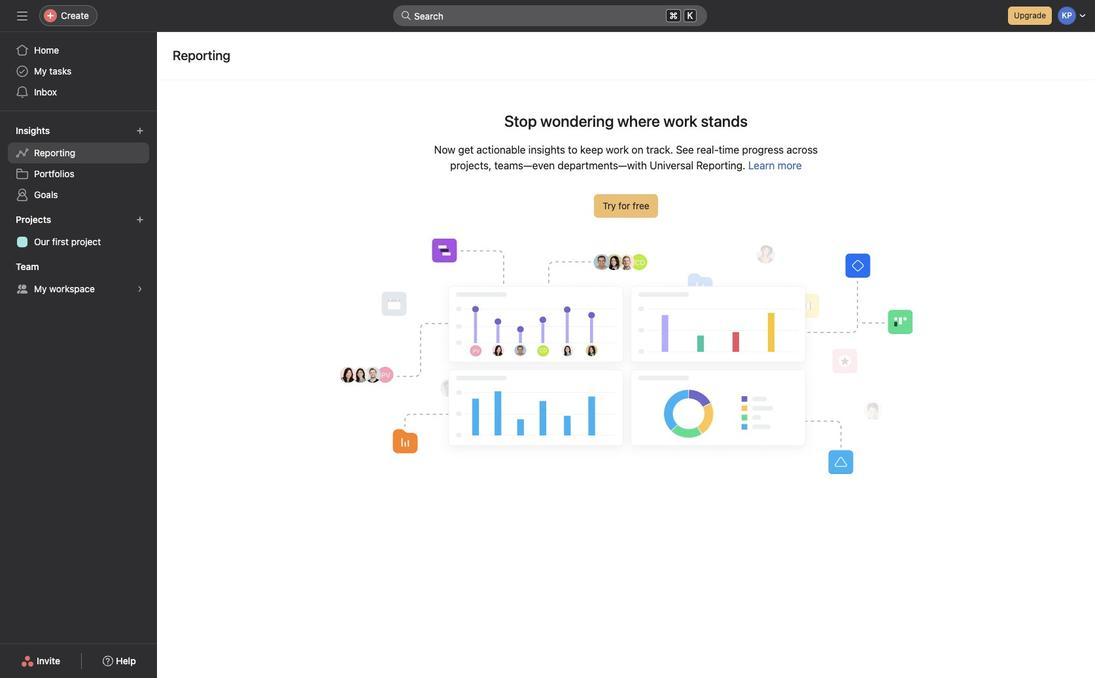 Task type: describe. For each thing, give the bounding box(es) containing it.
learn more link
[[748, 160, 802, 171]]

new insights image
[[136, 127, 144, 135]]

my workspace
[[34, 283, 95, 294]]

prominent image
[[401, 10, 412, 21]]

new project or portfolio image
[[136, 216, 144, 224]]

work
[[606, 144, 629, 156]]

project
[[71, 236, 101, 247]]

portfolios link
[[8, 164, 149, 184]]

insights
[[16, 125, 50, 136]]

time
[[719, 144, 739, 156]]

see details, my workspace image
[[136, 285, 144, 293]]

inbox link
[[8, 82, 149, 103]]

free
[[633, 200, 649, 211]]

0 vertical spatial reporting
[[173, 48, 230, 63]]

more
[[778, 160, 802, 171]]

tasks
[[49, 65, 72, 77]]

stop wondering where work stands
[[504, 112, 748, 130]]

progress
[[742, 144, 784, 156]]

help
[[116, 656, 136, 667]]

departments—with
[[558, 160, 647, 171]]

help button
[[94, 650, 144, 673]]

home link
[[8, 40, 149, 61]]

portfolios
[[34, 168, 74, 179]]

invite
[[37, 656, 60, 667]]

work stands
[[664, 112, 748, 130]]

try for free button
[[594, 194, 658, 218]]

on
[[632, 144, 644, 156]]

workspace
[[49, 283, 95, 294]]

invite button
[[12, 650, 69, 673]]

keep
[[580, 144, 603, 156]]

our
[[34, 236, 50, 247]]

my tasks link
[[8, 61, 149, 82]]

learn
[[748, 160, 775, 171]]

learn more
[[748, 160, 802, 171]]

wondering
[[540, 112, 614, 130]]

my tasks
[[34, 65, 72, 77]]

reporting inside insights "element"
[[34, 147, 75, 158]]



Task type: locate. For each thing, give the bounding box(es) containing it.
home
[[34, 44, 59, 56]]

k
[[687, 10, 693, 21]]

2 my from the top
[[34, 283, 47, 294]]

across
[[787, 144, 818, 156]]

⌘
[[669, 10, 678, 21]]

projects element
[[0, 208, 157, 255]]

actionable
[[477, 144, 526, 156]]

now
[[434, 144, 455, 156]]

global element
[[0, 32, 157, 111]]

for
[[619, 200, 630, 211]]

reporting
[[173, 48, 230, 63], [34, 147, 75, 158]]

see
[[676, 144, 694, 156]]

my left tasks
[[34, 65, 47, 77]]

insights element
[[0, 119, 157, 208]]

now get actionable insights to keep work on track. see real-time progress across projects, teams—even departments—with universal reporting.
[[434, 144, 818, 171]]

hide sidebar image
[[17, 10, 27, 21]]

projects button
[[13, 211, 63, 229]]

reporting link
[[8, 143, 149, 164]]

0 horizontal spatial reporting
[[34, 147, 75, 158]]

goals
[[34, 189, 58, 200]]

None field
[[393, 5, 707, 26]]

upgrade
[[1014, 10, 1046, 20]]

try
[[603, 200, 616, 211]]

1 my from the top
[[34, 65, 47, 77]]

team button
[[13, 258, 51, 276]]

track.
[[646, 144, 673, 156]]

teams element
[[0, 255, 157, 302]]

insights
[[528, 144, 565, 156]]

reporting.
[[696, 160, 746, 171]]

try for free
[[603, 200, 649, 211]]

our first project link
[[8, 232, 149, 253]]

my down team popup button
[[34, 283, 47, 294]]

my for my workspace
[[34, 283, 47, 294]]

inbox
[[34, 86, 57, 97]]

stop
[[504, 112, 537, 130]]

teams—even
[[494, 160, 555, 171]]

upgrade button
[[1008, 7, 1052, 25]]

where
[[617, 112, 660, 130]]

team
[[16, 261, 39, 272]]

universal
[[650, 160, 694, 171]]

1 horizontal spatial reporting
[[173, 48, 230, 63]]

first
[[52, 236, 69, 247]]

1 vertical spatial reporting
[[34, 147, 75, 158]]

my
[[34, 65, 47, 77], [34, 283, 47, 294]]

our first project
[[34, 236, 101, 247]]

projects
[[16, 214, 51, 225]]

my workspace link
[[8, 279, 149, 300]]

projects,
[[450, 160, 492, 171]]

my inside the my tasks link
[[34, 65, 47, 77]]

0 vertical spatial my
[[34, 65, 47, 77]]

my for my tasks
[[34, 65, 47, 77]]

to
[[568, 144, 578, 156]]

my inside my workspace link
[[34, 283, 47, 294]]

real-
[[697, 144, 719, 156]]

Search tasks, projects, and more text field
[[393, 5, 707, 26]]

get
[[458, 144, 474, 156]]

create
[[61, 10, 89, 21]]

create button
[[39, 5, 97, 26]]

1 vertical spatial my
[[34, 283, 47, 294]]

goals link
[[8, 184, 149, 205]]



Task type: vqa. For each thing, say whether or not it's contained in the screenshot.
Test inside 'projects' element
no



